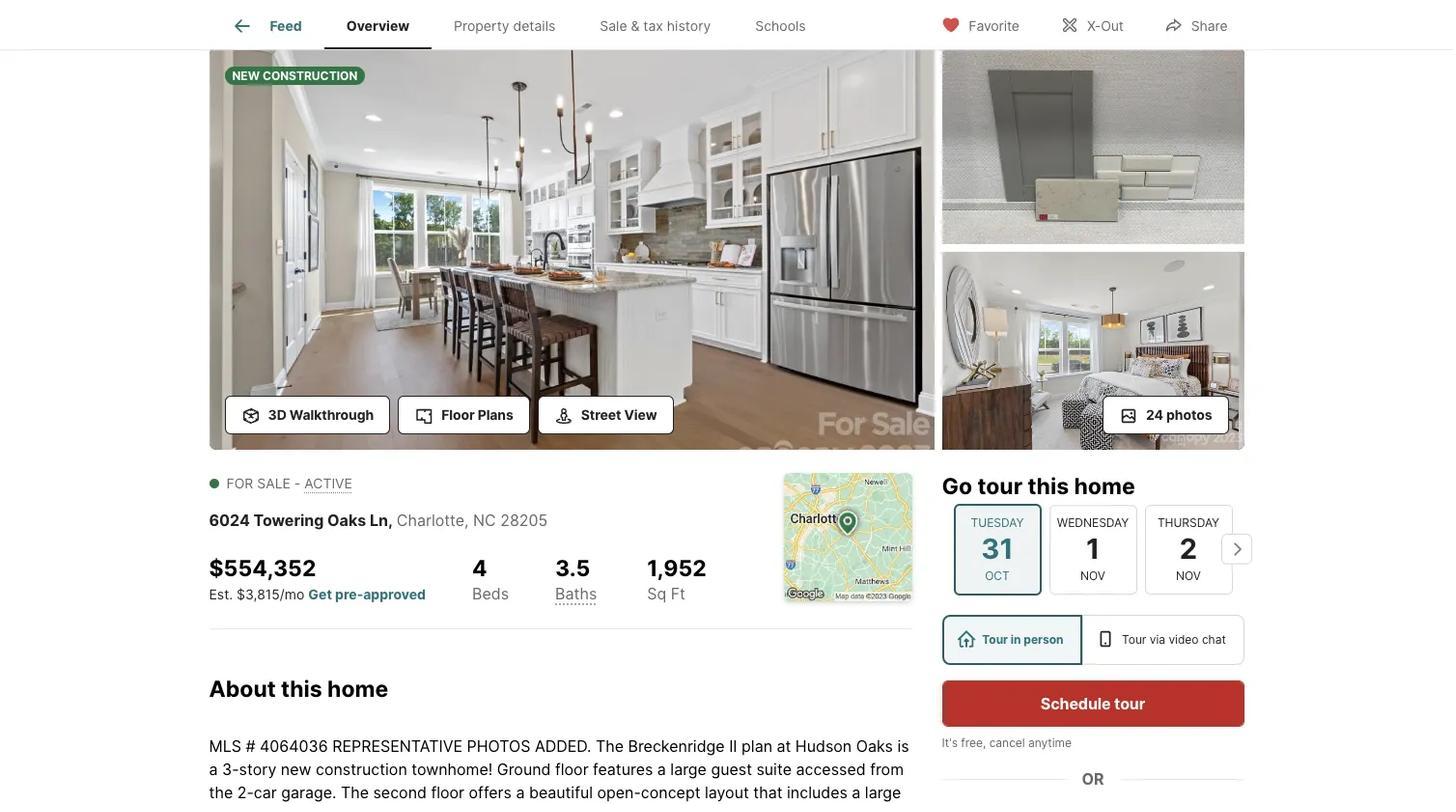 Task type: locate. For each thing, give the bounding box(es) containing it.
3.5
[[555, 555, 590, 582]]

walkthrough
[[290, 406, 374, 422]]

tour inside schedule tour button
[[1114, 694, 1145, 713]]

the up features
[[596, 737, 624, 756]]

the down construction
[[341, 783, 369, 802]]

4 beds
[[472, 555, 509, 604]]

0 horizontal spatial nov
[[1081, 568, 1106, 583]]

overview
[[346, 18, 410, 34]]

details
[[513, 18, 555, 34]]

$3,815
[[237, 586, 280, 603]]

tab list containing feed
[[209, 0, 844, 49]]

floor
[[555, 760, 589, 779], [431, 783, 465, 802]]

, left nc
[[465, 510, 469, 530]]

2 tour from the left
[[1122, 632, 1146, 646]]

schools tab
[[733, 3, 828, 49]]

tuesday 31 oct
[[971, 516, 1024, 583]]

favorite button
[[925, 4, 1036, 44]]

6024 towering oaks ln, charlotte, nc 28205 image
[[209, 47, 934, 449], [942, 47, 1244, 245], [942, 252, 1244, 449]]

street view button
[[538, 395, 674, 434]]

1 , from the left
[[388, 510, 393, 530]]

list box
[[942, 615, 1244, 665]]

garage.
[[281, 783, 336, 802]]

beds
[[472, 584, 509, 604]]

tour left via
[[1122, 632, 1146, 646]]

features
[[593, 760, 653, 779]]

3.5 baths
[[555, 555, 597, 604]]

cancel
[[989, 735, 1025, 750]]

this
[[1028, 473, 1069, 500], [281, 676, 322, 703]]

the
[[209, 783, 233, 802]]

second
[[373, 783, 427, 802]]

1 nov from the left
[[1081, 568, 1106, 583]]

home up wednesday
[[1074, 473, 1135, 500]]

1 vertical spatial this
[[281, 676, 322, 703]]

map entry image
[[784, 473, 912, 601]]

thursday
[[1158, 516, 1220, 530]]

x-out button
[[1044, 4, 1140, 44]]

x-out
[[1087, 17, 1124, 33]]

sale
[[257, 475, 291, 491]]

concept
[[641, 783, 701, 802]]

0 horizontal spatial home
[[327, 676, 388, 703]]

6024
[[209, 510, 250, 530]]

floor
[[441, 406, 475, 422]]

nov down 1
[[1081, 568, 1106, 583]]

oaks inside mls # 4064036 representative photos added. the breckenridge ii plan at hudson oaks is a 3-story new construction townhome! ground floor features a large guest suite accessed from the 2-car garage. the second floor offers a beautiful open-concept layout that includes a lar
[[856, 737, 893, 756]]

floor down "added."
[[555, 760, 589, 779]]

property
[[454, 18, 509, 34]]

tour for schedule
[[1114, 694, 1145, 713]]

2 nov from the left
[[1176, 568, 1201, 583]]

2-
[[237, 783, 254, 802]]

0 vertical spatial home
[[1074, 473, 1135, 500]]

this up 4064036
[[281, 676, 322, 703]]

oaks up from
[[856, 737, 893, 756]]

&
[[631, 18, 640, 34]]

/mo
[[280, 586, 305, 603]]

photos
[[467, 737, 531, 756]]

1 vertical spatial home
[[327, 676, 388, 703]]

via
[[1150, 632, 1165, 646]]

ground
[[497, 760, 551, 779]]

street
[[581, 406, 621, 422]]

tour via video chat
[[1122, 632, 1226, 646]]

tour
[[978, 473, 1023, 500], [1114, 694, 1145, 713]]

1 vertical spatial tour
[[1114, 694, 1145, 713]]

home
[[1074, 473, 1135, 500], [327, 676, 388, 703]]

a up concept
[[657, 760, 666, 779]]

3-
[[222, 760, 239, 779]]

get pre-approved link
[[308, 586, 426, 603]]

thursday 2 nov
[[1158, 516, 1220, 583]]

new construction
[[232, 69, 358, 83]]

sale & tax history tab
[[578, 3, 733, 49]]

tour via video chat option
[[1083, 615, 1244, 665]]

tour
[[982, 632, 1008, 646], [1122, 632, 1146, 646]]

1 vertical spatial floor
[[431, 783, 465, 802]]

sale & tax history
[[600, 18, 711, 34]]

nc
[[473, 510, 496, 530]]

1 horizontal spatial the
[[596, 737, 624, 756]]

0 vertical spatial floor
[[555, 760, 589, 779]]

nov inside wednesday 1 nov
[[1081, 568, 1106, 583]]

2
[[1180, 532, 1197, 566]]

this up wednesday
[[1028, 473, 1069, 500]]

includes
[[787, 783, 848, 802]]

a left "3-" at the bottom left
[[209, 760, 218, 779]]

0 horizontal spatial ,
[[388, 510, 393, 530]]

0 horizontal spatial tour
[[978, 473, 1023, 500]]

0 vertical spatial oaks
[[327, 510, 366, 530]]

tab list
[[209, 0, 844, 49]]

oaks left ln
[[327, 510, 366, 530]]

car
[[254, 783, 277, 802]]

floor down townhome!
[[431, 783, 465, 802]]

out
[[1101, 17, 1124, 33]]

1
[[1086, 532, 1100, 566]]

tuesday
[[971, 516, 1024, 530]]

oaks
[[327, 510, 366, 530], [856, 737, 893, 756]]

tour for tour via video chat
[[1122, 632, 1146, 646]]

tour right schedule
[[1114, 694, 1145, 713]]

1 vertical spatial oaks
[[856, 737, 893, 756]]

pre-
[[335, 586, 363, 603]]

person
[[1024, 632, 1064, 646]]

towering
[[253, 510, 324, 530]]

schedule tour
[[1041, 694, 1145, 713]]

get
[[308, 586, 332, 603]]

1 horizontal spatial tour
[[1122, 632, 1146, 646]]

2 , from the left
[[465, 510, 469, 530]]

1 horizontal spatial ,
[[465, 510, 469, 530]]

1 vertical spatial the
[[341, 783, 369, 802]]

,
[[388, 510, 393, 530], [465, 510, 469, 530]]

0 horizontal spatial oaks
[[327, 510, 366, 530]]

floor plans
[[441, 406, 513, 422]]

a down accessed on the right of page
[[852, 783, 861, 802]]

tour inside tour in person option
[[982, 632, 1008, 646]]

that
[[753, 783, 783, 802]]

home up representative
[[327, 676, 388, 703]]

#
[[246, 737, 255, 756]]

1 horizontal spatial tour
[[1114, 694, 1145, 713]]

None button
[[954, 504, 1041, 595], [1049, 505, 1137, 594], [1145, 505, 1233, 594], [954, 504, 1041, 595], [1049, 505, 1137, 594], [1145, 505, 1233, 594]]

0 horizontal spatial tour
[[982, 632, 1008, 646]]

tour up tuesday
[[978, 473, 1023, 500]]

townhome!
[[412, 760, 493, 779]]

video
[[1169, 632, 1199, 646]]

property details tab
[[432, 3, 578, 49]]

share
[[1191, 17, 1228, 33]]

1 horizontal spatial nov
[[1176, 568, 1201, 583]]

nov
[[1081, 568, 1106, 583], [1176, 568, 1201, 583]]

tour left the in
[[982, 632, 1008, 646]]

1 horizontal spatial oaks
[[856, 737, 893, 756]]

large
[[670, 760, 707, 779]]

representative
[[332, 737, 463, 756]]

nov down 2
[[1176, 568, 1201, 583]]

tour inside tour via video chat option
[[1122, 632, 1146, 646]]

story
[[239, 760, 276, 779]]

active
[[304, 475, 352, 491]]

0 horizontal spatial floor
[[431, 783, 465, 802]]

, left "charlotte"
[[388, 510, 393, 530]]

1 tour from the left
[[982, 632, 1008, 646]]

1 horizontal spatial floor
[[555, 760, 589, 779]]

mls
[[209, 737, 241, 756]]

is
[[897, 737, 909, 756]]

0 horizontal spatial the
[[341, 783, 369, 802]]

charlotte
[[397, 510, 465, 530]]

nov inside "thursday 2 nov"
[[1176, 568, 1201, 583]]

31
[[981, 532, 1014, 566]]

a
[[209, 760, 218, 779], [657, 760, 666, 779], [516, 783, 525, 802], [852, 783, 861, 802]]

1 horizontal spatial this
[[1028, 473, 1069, 500]]

0 vertical spatial tour
[[978, 473, 1023, 500]]



Task type: describe. For each thing, give the bounding box(es) containing it.
property details
[[454, 18, 555, 34]]

schedule
[[1041, 694, 1111, 713]]

3d walkthrough button
[[224, 395, 390, 434]]

6024 towering oaks ln , charlotte , nc 28205
[[209, 510, 548, 530]]

tax
[[643, 18, 663, 34]]

plan
[[742, 737, 772, 756]]

sq
[[647, 584, 666, 604]]

oct
[[985, 568, 1010, 583]]

tour in person
[[982, 632, 1064, 646]]

construction
[[316, 760, 407, 779]]

favorite
[[969, 17, 1020, 33]]

anytime
[[1028, 735, 1072, 750]]

active link
[[304, 475, 352, 491]]

list box containing tour in person
[[942, 615, 1244, 665]]

nov for 1
[[1081, 568, 1106, 583]]

or
[[1082, 769, 1104, 788]]

$554,352
[[209, 555, 316, 582]]

mls # 4064036 representative photos added. the breckenridge ii plan at hudson oaks is a 3-story new construction townhome! ground floor features a large guest suite accessed from the 2-car garage. the second floor offers a beautiful open-concept layout that includes a lar
[[209, 737, 910, 804]]

tour for tour in person
[[982, 632, 1008, 646]]

ft
[[671, 584, 685, 604]]

baths
[[555, 584, 597, 604]]

added.
[[535, 737, 591, 756]]

at
[[777, 737, 791, 756]]

0 vertical spatial this
[[1028, 473, 1069, 500]]

tour in person option
[[942, 615, 1083, 665]]

4
[[472, 555, 487, 582]]

from
[[870, 760, 904, 779]]

24 photos
[[1146, 406, 1212, 422]]

beautiful
[[529, 783, 593, 802]]

0 vertical spatial the
[[596, 737, 624, 756]]

overview tab
[[324, 3, 432, 49]]

about
[[209, 676, 276, 703]]

feed link
[[231, 14, 302, 38]]

new
[[232, 69, 260, 83]]

schools
[[755, 18, 806, 34]]

it's
[[942, 735, 958, 750]]

ln
[[370, 510, 388, 530]]

28205
[[500, 510, 548, 530]]

-
[[294, 475, 301, 491]]

1,952
[[647, 555, 707, 582]]

3d
[[268, 406, 287, 422]]

in
[[1011, 632, 1021, 646]]

photos
[[1167, 406, 1212, 422]]

1,952 sq ft
[[647, 555, 707, 604]]

plans
[[478, 406, 513, 422]]

for sale - active
[[226, 475, 352, 491]]

tour for go
[[978, 473, 1023, 500]]

nov for 2
[[1176, 568, 1201, 583]]

suite
[[756, 760, 792, 779]]

next image
[[1221, 534, 1252, 565]]

0 horizontal spatial this
[[281, 676, 322, 703]]

new
[[281, 760, 311, 779]]

hudson
[[796, 737, 852, 756]]

1 horizontal spatial home
[[1074, 473, 1135, 500]]

chat
[[1202, 632, 1226, 646]]

free,
[[961, 735, 986, 750]]

offers
[[469, 783, 512, 802]]

a down ground
[[516, 783, 525, 802]]

schedule tour button
[[942, 680, 1244, 727]]

approved
[[363, 586, 426, 603]]

wednesday 1 nov
[[1057, 516, 1129, 583]]

about this home
[[209, 676, 388, 703]]

x-
[[1087, 17, 1101, 33]]

go tour this home
[[942, 473, 1135, 500]]

view
[[624, 406, 657, 422]]

layout
[[705, 783, 749, 802]]

for
[[226, 475, 253, 491]]

history
[[667, 18, 711, 34]]

open-
[[597, 783, 641, 802]]

breckenridge
[[628, 737, 725, 756]]

guest
[[711, 760, 752, 779]]



Task type: vqa. For each thing, say whether or not it's contained in the screenshot.
MAP popup button on the bottom left of the page
no



